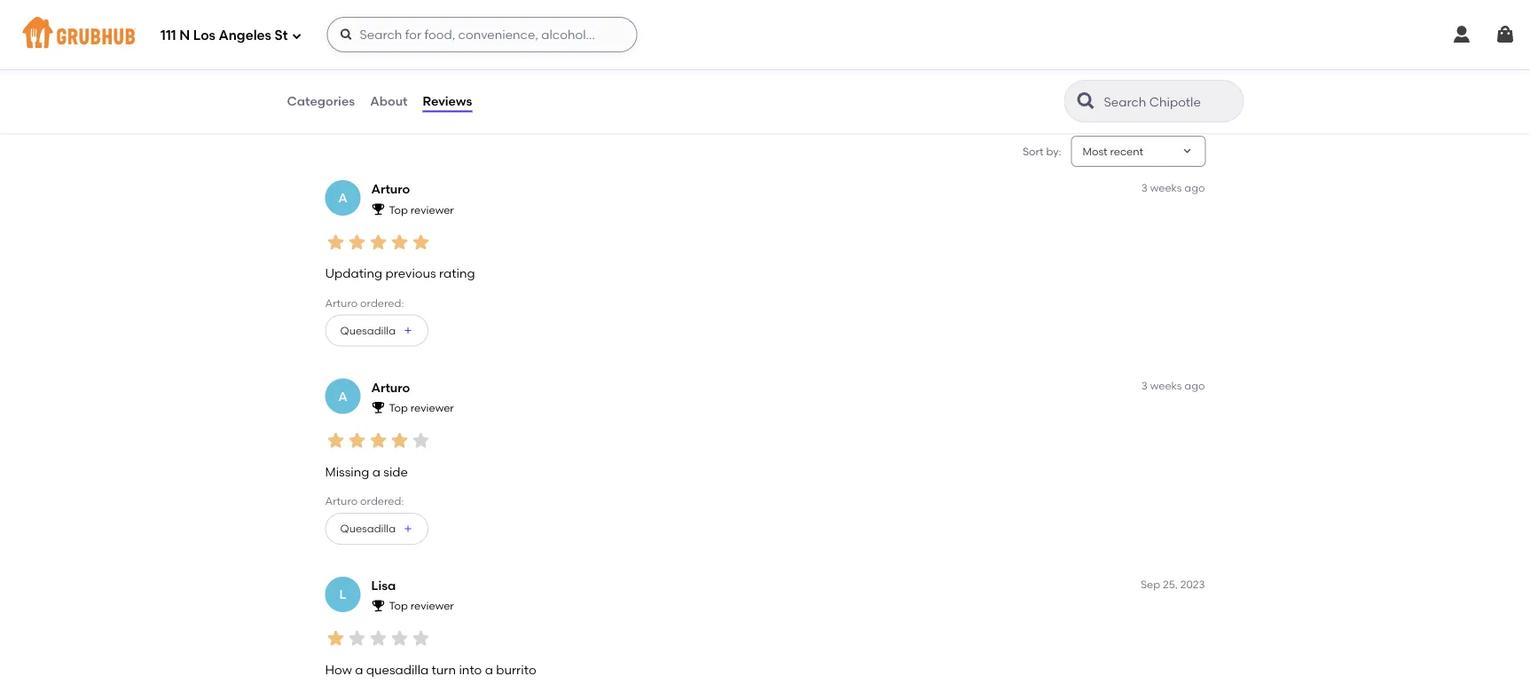 Task type: locate. For each thing, give the bounding box(es) containing it.
1 quesadilla button from the top
[[325, 315, 429, 347]]

0 horizontal spatial a
[[355, 662, 363, 678]]

1 3 from the top
[[1142, 181, 1148, 194]]

1 3 weeks ago from the top
[[1142, 181, 1205, 194]]

quesadilla button down updating
[[325, 315, 429, 347]]

1 a from the top
[[338, 190, 348, 205]]

2 a from the top
[[338, 389, 348, 404]]

1 quesadilla from the top
[[340, 324, 396, 337]]

ago
[[1185, 181, 1205, 194], [1185, 379, 1205, 392]]

1 vertical spatial weeks
[[1151, 379, 1182, 392]]

3 weeks ago for updating previous rating
[[1142, 181, 1205, 194]]

0 vertical spatial reviewer
[[411, 203, 454, 216]]

quesadilla down updating
[[340, 324, 396, 337]]

1 vertical spatial quesadilla
[[340, 522, 396, 535]]

2 ago from the top
[[1185, 379, 1205, 392]]

1 trophy icon image from the top
[[371, 202, 386, 216]]

arturo
[[371, 182, 410, 197], [325, 296, 358, 309], [371, 380, 410, 395], [325, 495, 358, 507]]

weeks for missing a side
[[1151, 379, 1182, 392]]

quesadilla button for previous
[[325, 315, 429, 347]]

2 quesadilla button from the top
[[325, 513, 429, 545]]

how
[[325, 662, 352, 678]]

1 vertical spatial trophy icon image
[[371, 400, 386, 414]]

1 vertical spatial 3 weeks ago
[[1142, 379, 1205, 392]]

top reviewer up the previous
[[389, 203, 454, 216]]

on
[[420, 57, 435, 69]]

a up updating
[[338, 190, 348, 205]]

93 on time delivery
[[420, 37, 461, 87]]

80 good food
[[336, 37, 391, 69]]

trophy icon image down lisa
[[371, 598, 386, 613]]

delivery
[[420, 75, 460, 87]]

0 vertical spatial weeks
[[1151, 181, 1182, 194]]

trophy icon image
[[371, 202, 386, 216], [371, 400, 386, 414], [371, 598, 386, 613]]

1 vertical spatial arturo ordered:
[[325, 495, 404, 507]]

3 top from the top
[[389, 600, 408, 612]]

top reviewer for side
[[389, 401, 454, 414]]

a up 'missing'
[[338, 389, 348, 404]]

weeks for updating previous rating
[[1151, 181, 1182, 194]]

svg image
[[1452, 24, 1473, 45], [1495, 24, 1516, 45], [339, 28, 354, 42]]

25,
[[1163, 578, 1178, 591]]

1 reviewer from the top
[[411, 203, 454, 216]]

ordered: down the side
[[360, 495, 404, 507]]

0 vertical spatial 3 weeks ago
[[1142, 181, 1205, 194]]

0 vertical spatial quesadilla
[[340, 324, 396, 337]]

correct
[[504, 57, 544, 69]]

reviewer
[[411, 203, 454, 216], [411, 401, 454, 414], [411, 600, 454, 612]]

reviewer for side
[[411, 401, 454, 414]]

sort
[[1023, 144, 1044, 157]]

0 vertical spatial top
[[389, 203, 408, 216]]

0 vertical spatial a
[[338, 190, 348, 205]]

top reviewer for rating
[[389, 203, 454, 216]]

1 weeks from the top
[[1151, 181, 1182, 194]]

top down lisa
[[389, 600, 408, 612]]

los
[[193, 28, 216, 44]]

0 vertical spatial quesadilla button
[[325, 315, 429, 347]]

a for missing
[[372, 464, 381, 479]]

star icon image
[[325, 231, 347, 253], [347, 231, 368, 253], [368, 231, 389, 253], [389, 231, 410, 253], [410, 231, 432, 253], [325, 430, 347, 451], [347, 430, 368, 451], [368, 430, 389, 451], [389, 430, 410, 451], [410, 430, 432, 451], [325, 628, 347, 649], [347, 628, 368, 649], [368, 628, 389, 649], [389, 628, 410, 649], [410, 628, 432, 649]]

a
[[338, 190, 348, 205], [338, 389, 348, 404]]

2 vertical spatial top
[[389, 600, 408, 612]]

l
[[339, 587, 346, 602]]

1 top reviewer from the top
[[389, 203, 454, 216]]

good
[[336, 57, 365, 69]]

2 horizontal spatial a
[[485, 662, 493, 678]]

by:
[[1047, 144, 1062, 157]]

a right into
[[485, 662, 493, 678]]

missing a side
[[325, 464, 408, 479]]

sort by:
[[1023, 144, 1062, 157]]

2 3 weeks ago from the top
[[1142, 379, 1205, 392]]

2 vertical spatial reviewer
[[411, 600, 454, 612]]

3 reviewer from the top
[[411, 600, 454, 612]]

2 arturo ordered: from the top
[[325, 495, 404, 507]]

top for rating
[[389, 203, 408, 216]]

a right how on the left of page
[[355, 662, 363, 678]]

1 vertical spatial ordered:
[[360, 495, 404, 507]]

93
[[420, 37, 435, 52]]

3 trophy icon image from the top
[[371, 598, 386, 613]]

0 vertical spatial trophy icon image
[[371, 202, 386, 216]]

top for quesadilla
[[389, 600, 408, 612]]

2 3 from the top
[[1142, 379, 1148, 392]]

0 vertical spatial ordered:
[[360, 296, 404, 309]]

0 vertical spatial top reviewer
[[389, 203, 454, 216]]

top reviewer
[[389, 203, 454, 216], [389, 401, 454, 414], [389, 600, 454, 612]]

1 ago from the top
[[1185, 181, 1205, 194]]

1 horizontal spatial a
[[372, 464, 381, 479]]

1 vertical spatial top
[[389, 401, 408, 414]]

1 ordered: from the top
[[360, 296, 404, 309]]

quesadilla button up lisa
[[325, 513, 429, 545]]

1 vertical spatial ago
[[1185, 379, 1205, 392]]

arturo up 'updating previous rating' at the top left
[[371, 182, 410, 197]]

quesadilla down 'missing a side'
[[340, 522, 396, 535]]

arturo ordered: for updating
[[325, 296, 404, 309]]

0 vertical spatial 3
[[1142, 181, 1148, 194]]

1 vertical spatial 3
[[1142, 379, 1148, 392]]

top
[[389, 203, 408, 216], [389, 401, 408, 414], [389, 600, 408, 612]]

reviewer for quesadilla
[[411, 600, 454, 612]]

2 plus icon image from the top
[[403, 524, 414, 534]]

1 plus icon image from the top
[[403, 325, 414, 336]]

2 vertical spatial trophy icon image
[[371, 598, 386, 613]]

a for how
[[355, 662, 363, 678]]

trophy icon image up 'missing a side'
[[371, 400, 386, 414]]

top reviewer for quesadilla
[[389, 600, 454, 612]]

80
[[336, 37, 351, 52]]

food
[[368, 57, 391, 69]]

plus icon image down the side
[[403, 524, 414, 534]]

111 n los angeles st
[[161, 28, 288, 44]]

top reviewer down lisa
[[389, 600, 454, 612]]

trophy icon image for missing
[[371, 400, 386, 414]]

2 ordered: from the top
[[360, 495, 404, 507]]

0 vertical spatial ago
[[1185, 181, 1205, 194]]

quesadilla button for a
[[325, 513, 429, 545]]

caret down icon image
[[1181, 144, 1195, 158]]

1 top from the top
[[389, 203, 408, 216]]

quesadilla for updating
[[340, 324, 396, 337]]

plus icon image for rating
[[403, 325, 414, 336]]

ordered: down 'updating previous rating' at the top left
[[360, 296, 404, 309]]

recent
[[1110, 144, 1144, 157]]

weeks
[[1151, 181, 1182, 194], [1151, 379, 1182, 392]]

2 reviewer from the top
[[411, 401, 454, 414]]

top reviewer up the side
[[389, 401, 454, 414]]

2 trophy icon image from the top
[[371, 400, 386, 414]]

57 ratings
[[336, 5, 394, 20]]

a
[[372, 464, 381, 479], [355, 662, 363, 678], [485, 662, 493, 678]]

quesadilla
[[340, 324, 396, 337], [340, 522, 396, 535]]

1 vertical spatial top reviewer
[[389, 401, 454, 414]]

0 vertical spatial plus icon image
[[403, 325, 414, 336]]

trophy icon image up 'updating previous rating' at the top left
[[371, 202, 386, 216]]

reviewer for rating
[[411, 203, 454, 216]]

2 weeks from the top
[[1151, 379, 1182, 392]]

updating previous rating
[[325, 266, 475, 281]]

3 weeks ago
[[1142, 181, 1205, 194], [1142, 379, 1205, 392]]

2 top reviewer from the top
[[389, 401, 454, 414]]

st
[[275, 28, 288, 44]]

plus icon image
[[403, 325, 414, 336], [403, 524, 414, 534]]

how a quesadilla turn into a burrito
[[325, 662, 537, 678]]

about
[[370, 93, 408, 109]]

sep
[[1141, 578, 1161, 591]]

a left the side
[[372, 464, 381, 479]]

1 vertical spatial reviewer
[[411, 401, 454, 414]]

ratings
[[352, 5, 394, 20]]

2 top from the top
[[389, 401, 408, 414]]

1 vertical spatial a
[[338, 389, 348, 404]]

plus icon image down the previous
[[403, 325, 414, 336]]

plus icon image for side
[[403, 524, 414, 534]]

a for updating previous rating
[[338, 190, 348, 205]]

2 vertical spatial top reviewer
[[389, 600, 454, 612]]

1 arturo ordered: from the top
[[325, 296, 404, 309]]

1 vertical spatial plus icon image
[[403, 524, 414, 534]]

top up the side
[[389, 401, 408, 414]]

3
[[1142, 181, 1148, 194], [1142, 379, 1148, 392]]

quesadilla button
[[325, 315, 429, 347], [325, 513, 429, 545]]

0 vertical spatial arturo ordered:
[[325, 296, 404, 309]]

top up 'updating previous rating' at the top left
[[389, 203, 408, 216]]

ordered:
[[360, 296, 404, 309], [360, 495, 404, 507]]

1 vertical spatial quesadilla button
[[325, 513, 429, 545]]

arturo ordered: down updating
[[325, 296, 404, 309]]

78
[[504, 37, 518, 52]]

3 top reviewer from the top
[[389, 600, 454, 612]]

2 quesadilla from the top
[[340, 522, 396, 535]]

ordered: for a
[[360, 495, 404, 507]]

arturo ordered: down 'missing a side'
[[325, 495, 404, 507]]

most
[[1083, 144, 1108, 157]]

order
[[504, 75, 532, 87]]

arturo ordered:
[[325, 296, 404, 309], [325, 495, 404, 507]]

Search for food, convenience, alcohol... search field
[[327, 17, 638, 52]]



Task type: vqa. For each thing, say whether or not it's contained in the screenshot.
second 3 weeks ago from the top of the page
yes



Task type: describe. For each thing, give the bounding box(es) containing it.
rating
[[439, 266, 475, 281]]

111
[[161, 28, 176, 44]]

side
[[384, 464, 408, 479]]

quesadilla
[[366, 662, 429, 678]]

categories
[[287, 93, 355, 109]]

angeles
[[219, 28, 271, 44]]

sep 25, 2023
[[1141, 578, 1205, 591]]

trophy icon image for how
[[371, 598, 386, 613]]

about button
[[369, 69, 409, 133]]

previous
[[386, 266, 436, 281]]

Search Chipotle search field
[[1103, 93, 1238, 110]]

arturo down 'missing'
[[325, 495, 358, 507]]

0 horizontal spatial svg image
[[339, 28, 354, 42]]

Sort by: field
[[1083, 144, 1144, 159]]

ordered: for previous
[[360, 296, 404, 309]]

ago for updating previous rating
[[1185, 181, 1205, 194]]

search icon image
[[1076, 91, 1097, 112]]

57
[[336, 5, 349, 20]]

svg image
[[291, 31, 302, 41]]

categories button
[[286, 69, 356, 133]]

main navigation navigation
[[0, 0, 1531, 69]]

n
[[179, 28, 190, 44]]

arturo down updating
[[325, 296, 358, 309]]

time
[[438, 57, 461, 69]]

updating
[[325, 266, 383, 281]]

3 for updating previous rating
[[1142, 181, 1148, 194]]

3 for missing a side
[[1142, 379, 1148, 392]]

3 weeks ago for missing a side
[[1142, 379, 1205, 392]]

trophy icon image for updating
[[371, 202, 386, 216]]

78 correct order
[[504, 37, 544, 87]]

turn
[[432, 662, 456, 678]]

lisa
[[371, 578, 396, 593]]

arturo up the side
[[371, 380, 410, 395]]

missing
[[325, 464, 369, 479]]

into
[[459, 662, 482, 678]]

2023
[[1181, 578, 1205, 591]]

a for missing a side
[[338, 389, 348, 404]]

arturo ordered: for missing
[[325, 495, 404, 507]]

quesadilla for missing
[[340, 522, 396, 535]]

ago for missing a side
[[1185, 379, 1205, 392]]

most recent
[[1083, 144, 1144, 157]]

reviews button
[[422, 69, 473, 133]]

1 horizontal spatial svg image
[[1452, 24, 1473, 45]]

reviews
[[423, 93, 472, 109]]

top for side
[[389, 401, 408, 414]]

2 horizontal spatial svg image
[[1495, 24, 1516, 45]]

burrito
[[496, 662, 537, 678]]



